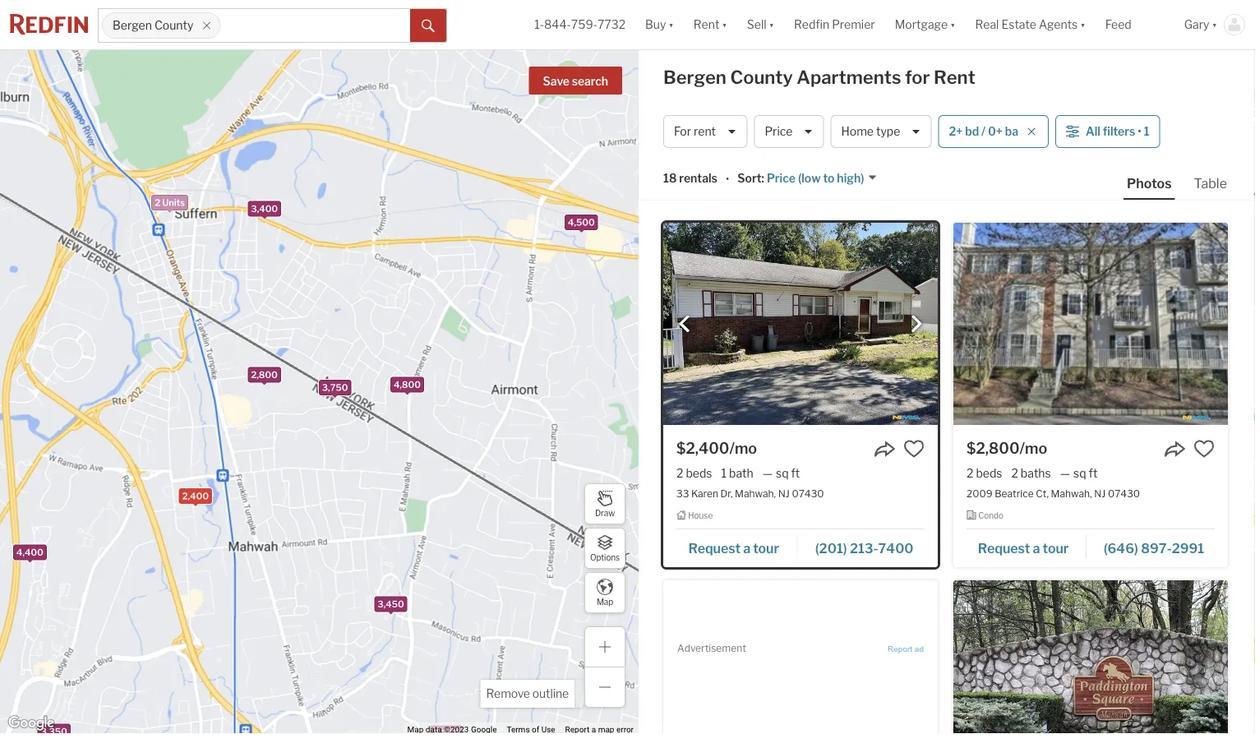 Task type: locate. For each thing, give the bounding box(es) containing it.
1 left bath
[[721, 466, 727, 480]]

0 horizontal spatial ft
[[791, 466, 800, 480]]

213-
[[850, 540, 878, 556]]

1 horizontal spatial —
[[1060, 466, 1070, 480]]

0 vertical spatial bergen
[[113, 18, 152, 32]]

1-
[[534, 18, 544, 32]]

1 a from the left
[[743, 540, 751, 556]]

mortgage
[[895, 18, 948, 32]]

rent
[[694, 18, 720, 32], [934, 66, 976, 88]]

2 a from the left
[[1033, 540, 1040, 556]]

1 horizontal spatial request
[[978, 540, 1030, 556]]

2
[[155, 197, 160, 208], [677, 466, 683, 480], [967, 466, 974, 480], [1012, 466, 1018, 480]]

▾ right the 'sell'
[[769, 18, 774, 32]]

2 up beatrice
[[1012, 466, 1018, 480]]

— for $2,400 /mo
[[763, 466, 773, 480]]

report ad button
[[888, 644, 924, 657]]

bergen county
[[113, 18, 193, 32]]

county
[[154, 18, 193, 32], [730, 66, 793, 88]]

table
[[1194, 175, 1227, 191]]

▾ right 'gary'
[[1212, 18, 1217, 32]]

map button
[[584, 572, 626, 613]]

type
[[876, 124, 900, 138]]

nj for $2,400 /mo
[[778, 487, 790, 499]]

photo of 1045 cambridge ct #1045, mahwah, nj 07430 image
[[954, 580, 1228, 734]]

▾ inside sell ▾ dropdown button
[[769, 18, 774, 32]]

• inside 18 rentals •
[[726, 172, 729, 186]]

(646)
[[1104, 540, 1138, 556]]

beds up 2009
[[976, 466, 1002, 480]]

request a tour down house
[[688, 540, 779, 556]]

2 request from the left
[[978, 540, 1030, 556]]

2 request a tour from the left
[[978, 540, 1069, 556]]

a down ct,
[[1033, 540, 1040, 556]]

request for $2,400
[[688, 540, 741, 556]]

1 ft from the left
[[791, 466, 800, 480]]

google image
[[4, 713, 58, 734]]

1 vertical spatial county
[[730, 66, 793, 88]]

mahwah, right ct,
[[1051, 487, 1092, 499]]

bergen county apartments for rent
[[663, 66, 976, 88]]

a down 33 karen dr, mahwah, nj 07430
[[743, 540, 751, 556]]

(low
[[798, 171, 821, 185]]

county down sell ▾ button
[[730, 66, 793, 88]]

2 mahwah, from the left
[[1051, 487, 1092, 499]]

0 horizontal spatial 1
[[721, 466, 727, 480]]

mortgage ▾
[[895, 18, 956, 32]]

0 horizontal spatial rent
[[694, 18, 720, 32]]

rent ▾ button
[[684, 0, 737, 49]]

ft up 33 karen dr, mahwah, nj 07430
[[791, 466, 800, 480]]

$2,400 /mo
[[677, 439, 757, 457]]

1 mahwah, from the left
[[735, 487, 776, 499]]

— up "2009 beatrice ct, mahwah, nj 07430"
[[1060, 466, 1070, 480]]

0 horizontal spatial county
[[154, 18, 193, 32]]

2 nj from the left
[[1094, 487, 1106, 499]]

2009 beatrice ct, mahwah, nj 07430
[[967, 487, 1140, 499]]

▾ right agents
[[1080, 18, 1086, 32]]

rent right buy ▾ on the top of the page
[[694, 18, 720, 32]]

request a tour button
[[677, 534, 798, 559], [967, 534, 1087, 559]]

0 vertical spatial rent
[[694, 18, 720, 32]]

0 horizontal spatial sq
[[776, 466, 789, 480]]

18
[[663, 171, 677, 185]]

1 vertical spatial •
[[726, 172, 729, 186]]

1 — sq ft from the left
[[763, 466, 800, 480]]

1 beds from the left
[[686, 466, 712, 480]]

request a tour button down "condo"
[[967, 534, 1087, 559]]

2 ▾ from the left
[[722, 18, 727, 32]]

1 inside 'button'
[[1144, 124, 1150, 138]]

for rent button
[[663, 115, 748, 148]]

1 horizontal spatial tour
[[1043, 540, 1069, 556]]

759-
[[571, 18, 598, 32]]

save
[[543, 74, 570, 88]]

0 horizontal spatial — sq ft
[[763, 466, 800, 480]]

tour for $2,400 /mo
[[753, 540, 779, 556]]

0 horizontal spatial bergen
[[113, 18, 152, 32]]

2009
[[967, 487, 993, 499]]

tour down "2009 beatrice ct, mahwah, nj 07430"
[[1043, 540, 1069, 556]]

3 ▾ from the left
[[769, 18, 774, 32]]

a for $2,800 /mo
[[1033, 540, 1040, 556]]

▾ left the 'sell'
[[722, 18, 727, 32]]

1 horizontal spatial bergen
[[663, 66, 727, 88]]

1 horizontal spatial 1
[[1144, 124, 1150, 138]]

2 beds for $2,400 /mo
[[677, 466, 712, 480]]

/mo up the 2 baths
[[1020, 439, 1047, 457]]

request a tour down "condo"
[[978, 540, 1069, 556]]

2 — from the left
[[1060, 466, 1070, 480]]

0 vertical spatial price
[[765, 124, 793, 138]]

• inside 'button'
[[1138, 124, 1142, 138]]

favorite button checkbox
[[1194, 438, 1215, 460]]

2+ bd / 0+ ba
[[949, 124, 1019, 138]]

county for bergen county apartments for rent
[[730, 66, 793, 88]]

sq up 33 karen dr, mahwah, nj 07430
[[776, 466, 789, 480]]

1 horizontal spatial county
[[730, 66, 793, 88]]

1 sq from the left
[[776, 466, 789, 480]]

(646) 897-2991 link
[[1087, 532, 1215, 560]]

rent right for
[[934, 66, 976, 88]]

price for price
[[765, 124, 793, 138]]

home type
[[841, 124, 900, 138]]

request down "condo"
[[978, 540, 1030, 556]]

0 vertical spatial 1
[[1144, 124, 1150, 138]]

• for all filters • 1
[[1138, 124, 1142, 138]]

▾ inside mortgage ▾ dropdown button
[[950, 18, 956, 32]]

options
[[590, 553, 620, 562]]

0 horizontal spatial request
[[688, 540, 741, 556]]

1 horizontal spatial beds
[[976, 466, 1002, 480]]

▾ right buy
[[669, 18, 674, 32]]

bergen for bergen county
[[113, 18, 152, 32]]

1 vertical spatial rent
[[934, 66, 976, 88]]

sq
[[776, 466, 789, 480], [1074, 466, 1086, 480]]

0 horizontal spatial tour
[[753, 540, 779, 556]]

table button
[[1191, 174, 1231, 198]]

(201)
[[815, 540, 847, 556]]

1 right filters
[[1144, 124, 1150, 138]]

for
[[905, 66, 930, 88]]

1 horizontal spatial mahwah,
[[1051, 487, 1092, 499]]

rent ▾ button
[[694, 0, 727, 49]]

▾ inside rent ▾ dropdown button
[[722, 18, 727, 32]]

0 horizontal spatial /mo
[[730, 439, 757, 457]]

4 ▾ from the left
[[950, 18, 956, 32]]

all filters • 1 button
[[1056, 115, 1161, 148]]

high)
[[837, 171, 864, 185]]

1 vertical spatial price
[[767, 171, 796, 185]]

1 horizontal spatial •
[[1138, 124, 1142, 138]]

mahwah, down bath
[[735, 487, 776, 499]]

1 request a tour from the left
[[688, 540, 779, 556]]

1 horizontal spatial sq
[[1074, 466, 1086, 480]]

0 horizontal spatial nj
[[778, 487, 790, 499]]

2 beds up karen
[[677, 466, 712, 480]]

request a tour button for $2,800
[[967, 534, 1087, 559]]

1 horizontal spatial 07430
[[1108, 487, 1140, 499]]

sell ▾
[[747, 18, 774, 32]]

1 request from the left
[[688, 540, 741, 556]]

1 horizontal spatial rent
[[934, 66, 976, 88]]

1 tour from the left
[[753, 540, 779, 556]]

bergen up for rent
[[663, 66, 727, 88]]

beds
[[686, 466, 712, 480], [976, 466, 1002, 480]]

for
[[674, 124, 691, 138]]

ft up "2009 beatrice ct, mahwah, nj 07430"
[[1089, 466, 1098, 480]]

request a tour button down house
[[677, 534, 798, 559]]

1 nj from the left
[[778, 487, 790, 499]]

nj
[[778, 487, 790, 499], [1094, 487, 1106, 499]]

remove outline button
[[480, 680, 575, 708]]

report ad
[[888, 644, 924, 653]]

• left the sort
[[726, 172, 729, 186]]

$2,800
[[967, 439, 1020, 457]]

request a tour
[[688, 540, 779, 556], [978, 540, 1069, 556]]

1 horizontal spatial ft
[[1089, 466, 1098, 480]]

0 horizontal spatial request a tour
[[688, 540, 779, 556]]

2 /mo from the left
[[1020, 439, 1047, 457]]

1-844-759-7732
[[534, 18, 626, 32]]

nj right dr,
[[778, 487, 790, 499]]

▾ inside buy ▾ dropdown button
[[669, 18, 674, 32]]

0 horizontal spatial 2 beds
[[677, 466, 712, 480]]

4,500
[[568, 217, 595, 228]]

ad region
[[677, 658, 924, 734]]

/mo up bath
[[730, 439, 757, 457]]

request a tour button for $2,400
[[677, 534, 798, 559]]

sq for $2,400 /mo
[[776, 466, 789, 480]]

0 horizontal spatial beds
[[686, 466, 712, 480]]

2 request a tour button from the left
[[967, 534, 1087, 559]]

request down house
[[688, 540, 741, 556]]

0 vertical spatial county
[[154, 18, 193, 32]]

6 ▾ from the left
[[1212, 18, 1217, 32]]

2 beds
[[677, 466, 712, 480], [967, 466, 1002, 480]]

ad
[[915, 644, 924, 653]]

0 horizontal spatial 07430
[[792, 487, 824, 499]]

07430 up (646)
[[1108, 487, 1140, 499]]

2 07430 from the left
[[1108, 487, 1140, 499]]

7732
[[598, 18, 626, 32]]

baths
[[1021, 466, 1051, 480]]

1 horizontal spatial request a tour button
[[967, 534, 1087, 559]]

1 request a tour button from the left
[[677, 534, 798, 559]]

buy ▾ button
[[645, 0, 674, 49]]

2 ft from the left
[[1089, 466, 1098, 480]]

$2,400
[[677, 439, 730, 457]]

897-
[[1141, 540, 1172, 556]]

1 horizontal spatial /mo
[[1020, 439, 1047, 457]]

▾ inside real estate agents ▾ link
[[1080, 18, 1086, 32]]

agents
[[1039, 18, 1078, 32]]

2 beds up 2009
[[967, 466, 1002, 480]]

/mo for $2,800
[[1020, 439, 1047, 457]]

1 horizontal spatial 2 beds
[[967, 466, 1002, 480]]

mahwah,
[[735, 487, 776, 499], [1051, 487, 1092, 499]]

1 horizontal spatial nj
[[1094, 487, 1106, 499]]

— sq ft up "2009 beatrice ct, mahwah, nj 07430"
[[1060, 466, 1098, 480]]

1 07430 from the left
[[792, 487, 824, 499]]

price
[[765, 124, 793, 138], [767, 171, 796, 185]]

0 horizontal spatial —
[[763, 466, 773, 480]]

2 sq from the left
[[1074, 466, 1086, 480]]

a for $2,400 /mo
[[743, 540, 751, 556]]

filters
[[1103, 124, 1136, 138]]

1 2 beds from the left
[[677, 466, 712, 480]]

2 inside map region
[[155, 197, 160, 208]]

1 /mo from the left
[[730, 439, 757, 457]]

07430 up (201)
[[792, 487, 824, 499]]

2 tour from the left
[[1043, 540, 1069, 556]]

— sq ft up 33 karen dr, mahwah, nj 07430
[[763, 466, 800, 480]]

▾ for sell ▾
[[769, 18, 774, 32]]

1 ▾ from the left
[[669, 18, 674, 32]]

844-
[[544, 18, 571, 32]]

2 beds from the left
[[976, 466, 1002, 480]]

1 horizontal spatial request a tour
[[978, 540, 1069, 556]]

1 — from the left
[[763, 466, 773, 480]]

1 horizontal spatial a
[[1033, 540, 1040, 556]]

sq up "2009 beatrice ct, mahwah, nj 07430"
[[1074, 466, 1086, 480]]

gary
[[1184, 18, 1210, 32]]

sort
[[738, 171, 762, 185]]

county for bergen county
[[154, 18, 193, 32]]

4,800
[[394, 379, 421, 390]]

2 left units
[[155, 197, 160, 208]]

0 horizontal spatial request a tour button
[[677, 534, 798, 559]]

— right bath
[[763, 466, 773, 480]]

• right filters
[[1138, 124, 1142, 138]]

request
[[688, 540, 741, 556], [978, 540, 1030, 556]]

0 horizontal spatial mahwah,
[[735, 487, 776, 499]]

ft
[[791, 466, 800, 480], [1089, 466, 1098, 480]]

beds up karen
[[686, 466, 712, 480]]

1 horizontal spatial — sq ft
[[1060, 466, 1098, 480]]

5 ▾ from the left
[[1080, 18, 1086, 32]]

▾
[[669, 18, 674, 32], [722, 18, 727, 32], [769, 18, 774, 32], [950, 18, 956, 32], [1080, 18, 1086, 32], [1212, 18, 1217, 32]]

county left remove bergen county 'icon'
[[154, 18, 193, 32]]

0 horizontal spatial a
[[743, 540, 751, 556]]

tour down 33 karen dr, mahwah, nj 07430
[[753, 540, 779, 556]]

request a tour for $2,400
[[688, 540, 779, 556]]

nj right ct,
[[1094, 487, 1106, 499]]

None search field
[[221, 9, 410, 42]]

7400
[[878, 540, 914, 556]]

0 vertical spatial •
[[1138, 124, 1142, 138]]

2 — sq ft from the left
[[1060, 466, 1098, 480]]

bergen left remove bergen county 'icon'
[[113, 18, 152, 32]]

nj for $2,800 /mo
[[1094, 487, 1106, 499]]

bd
[[965, 124, 979, 138]]

1 vertical spatial bergen
[[663, 66, 727, 88]]

07430 for $2,400 /mo
[[792, 487, 824, 499]]

0 horizontal spatial •
[[726, 172, 729, 186]]

2 2 beds from the left
[[967, 466, 1002, 480]]

▾ right mortgage in the right of the page
[[950, 18, 956, 32]]

/mo
[[730, 439, 757, 457], [1020, 439, 1047, 457]]



Task type: describe. For each thing, give the bounding box(es) containing it.
all
[[1086, 124, 1101, 138]]

gary ▾
[[1184, 18, 1217, 32]]

2,800
[[251, 369, 278, 380]]

search
[[572, 74, 608, 88]]

price (low to high)
[[767, 171, 864, 185]]

remove 2+ bd / 0+ ba image
[[1027, 127, 1037, 136]]

redfin
[[794, 18, 830, 32]]

price (low to high) button
[[764, 170, 878, 186]]

advertisement
[[677, 642, 746, 654]]

beds for $2,400
[[686, 466, 712, 480]]

1 bath
[[721, 466, 754, 480]]

remove
[[486, 687, 530, 701]]

favorite button image
[[1194, 438, 1215, 460]]

3,400
[[251, 204, 278, 214]]

home
[[841, 124, 874, 138]]

previous button image
[[677, 316, 693, 332]]

condo
[[978, 511, 1004, 521]]

18 rentals •
[[663, 171, 729, 186]]

(201) 213-7400 link
[[798, 532, 925, 560]]

▾ for buy ▾
[[669, 18, 674, 32]]

beds for $2,800
[[976, 466, 1002, 480]]

• for 18 rentals •
[[726, 172, 729, 186]]

sell ▾ button
[[737, 0, 784, 49]]

▾ for mortgage ▾
[[950, 18, 956, 32]]

ft for $2,800 /mo
[[1089, 466, 1098, 480]]

karen
[[691, 487, 719, 499]]

3,750
[[322, 382, 348, 393]]

buy ▾ button
[[636, 0, 684, 49]]

(646) 897-2991
[[1104, 540, 1205, 556]]

outline
[[533, 687, 569, 701]]

:
[[762, 171, 764, 185]]

tour for $2,800 /mo
[[1043, 540, 1069, 556]]

1-844-759-7732 link
[[534, 18, 626, 32]]

draw
[[595, 508, 615, 518]]

2 baths
[[1012, 466, 1051, 480]]

mahwah, for $2,800 /mo
[[1051, 487, 1092, 499]]

sq for $2,800 /mo
[[1074, 466, 1086, 480]]

real estate agents ▾ button
[[966, 0, 1096, 49]]

estate
[[1002, 18, 1036, 32]]

favorite button image
[[903, 438, 925, 460]]

mahwah, for $2,400 /mo
[[735, 487, 776, 499]]

2 up 2009
[[967, 466, 974, 480]]

— for $2,800 /mo
[[1060, 466, 1070, 480]]

for rent
[[674, 124, 716, 138]]

1 vertical spatial 1
[[721, 466, 727, 480]]

feed
[[1105, 18, 1132, 32]]

buy ▾
[[645, 18, 674, 32]]

ft for $2,400 /mo
[[791, 466, 800, 480]]

beatrice
[[995, 487, 1034, 499]]

redfin premier button
[[784, 0, 885, 49]]

premier
[[832, 18, 875, 32]]

photos
[[1127, 175, 1172, 191]]

price for price (low to high)
[[767, 171, 796, 185]]

map
[[597, 597, 613, 607]]

/mo for $2,400
[[730, 439, 757, 457]]

07430 for $2,800 /mo
[[1108, 487, 1140, 499]]

remove bergen county image
[[202, 21, 212, 30]]

request for $2,800
[[978, 540, 1030, 556]]

house
[[688, 511, 713, 521]]

33
[[677, 487, 689, 499]]

options button
[[584, 528, 626, 569]]

rentals
[[679, 171, 718, 185]]

save search
[[543, 74, 608, 88]]

favorite button checkbox
[[903, 438, 925, 460]]

submit search image
[[422, 20, 435, 33]]

photo of 33 karen dr, mahwah, nj 07430 image
[[663, 223, 938, 425]]

dr,
[[721, 487, 733, 499]]

rent ▾
[[694, 18, 727, 32]]

— sq ft for $2,800 /mo
[[1060, 466, 1098, 480]]

2 up the 33
[[677, 466, 683, 480]]

bergen for bergen county apartments for rent
[[663, 66, 727, 88]]

$2,800 /mo
[[967, 439, 1047, 457]]

to
[[823, 171, 835, 185]]

2+
[[949, 124, 963, 138]]

draw button
[[584, 483, 626, 524]]

map region
[[0, 33, 749, 734]]

▾ for rent ▾
[[722, 18, 727, 32]]

apartments
[[797, 66, 901, 88]]

mortgage ▾ button
[[885, 0, 966, 49]]

feed button
[[1096, 0, 1174, 49]]

all filters • 1
[[1086, 124, 1150, 138]]

2,400
[[182, 491, 209, 501]]

report
[[888, 644, 913, 653]]

sell
[[747, 18, 767, 32]]

real estate agents ▾ link
[[975, 0, 1086, 49]]

— sq ft for $2,400 /mo
[[763, 466, 800, 480]]

units
[[162, 197, 185, 208]]

buy
[[645, 18, 666, 32]]

2 beds for $2,800 /mo
[[967, 466, 1002, 480]]

(201) 213-7400
[[815, 540, 914, 556]]

2+ bd / 0+ ba button
[[938, 115, 1049, 148]]

bath
[[729, 466, 754, 480]]

next button image
[[908, 316, 925, 332]]

rent
[[694, 124, 716, 138]]

remove outline
[[486, 687, 569, 701]]

redfin premier
[[794, 18, 875, 32]]

rent inside dropdown button
[[694, 18, 720, 32]]

photo of 2009 beatrice ct, mahwah, nj 07430 image
[[954, 223, 1228, 425]]

3,450
[[378, 599, 404, 609]]

real
[[975, 18, 999, 32]]

▾ for gary ▾
[[1212, 18, 1217, 32]]

request a tour for $2,800
[[978, 540, 1069, 556]]

33 karen dr, mahwah, nj 07430
[[677, 487, 824, 499]]

4,400
[[16, 547, 43, 558]]



Task type: vqa. For each thing, say whether or not it's contained in the screenshot.
Around
no



